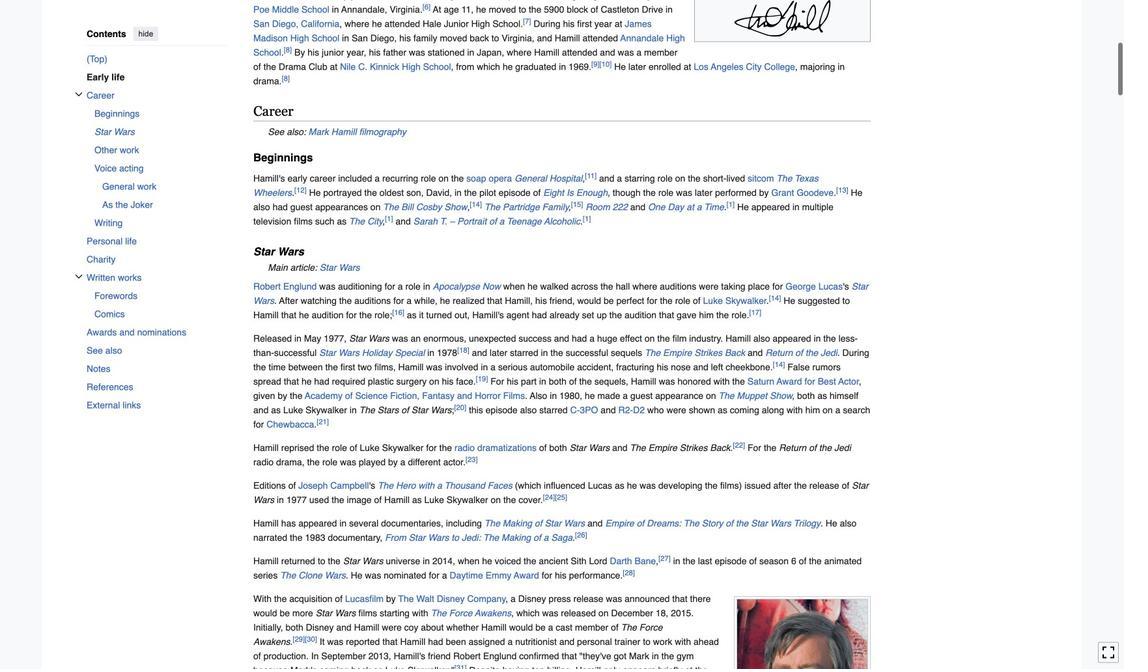 Task type: locate. For each thing, give the bounding box(es) containing it.
2 note from the top
[[253, 261, 871, 275]]

1 x small image from the top
[[75, 90, 83, 98]]

2 x small image from the top
[[75, 273, 83, 281]]

0 vertical spatial x small image
[[75, 90, 83, 98]]

1 vertical spatial x small image
[[75, 273, 83, 281]]

x small image
[[75, 90, 83, 98], [75, 273, 83, 281]]

fullscreen image
[[1102, 646, 1115, 659]]

note
[[253, 125, 871, 139], [253, 261, 871, 275]]

0 vertical spatial note
[[253, 125, 871, 139]]

1 vertical spatial note
[[253, 261, 871, 275]]

1 note from the top
[[253, 125, 871, 139]]



